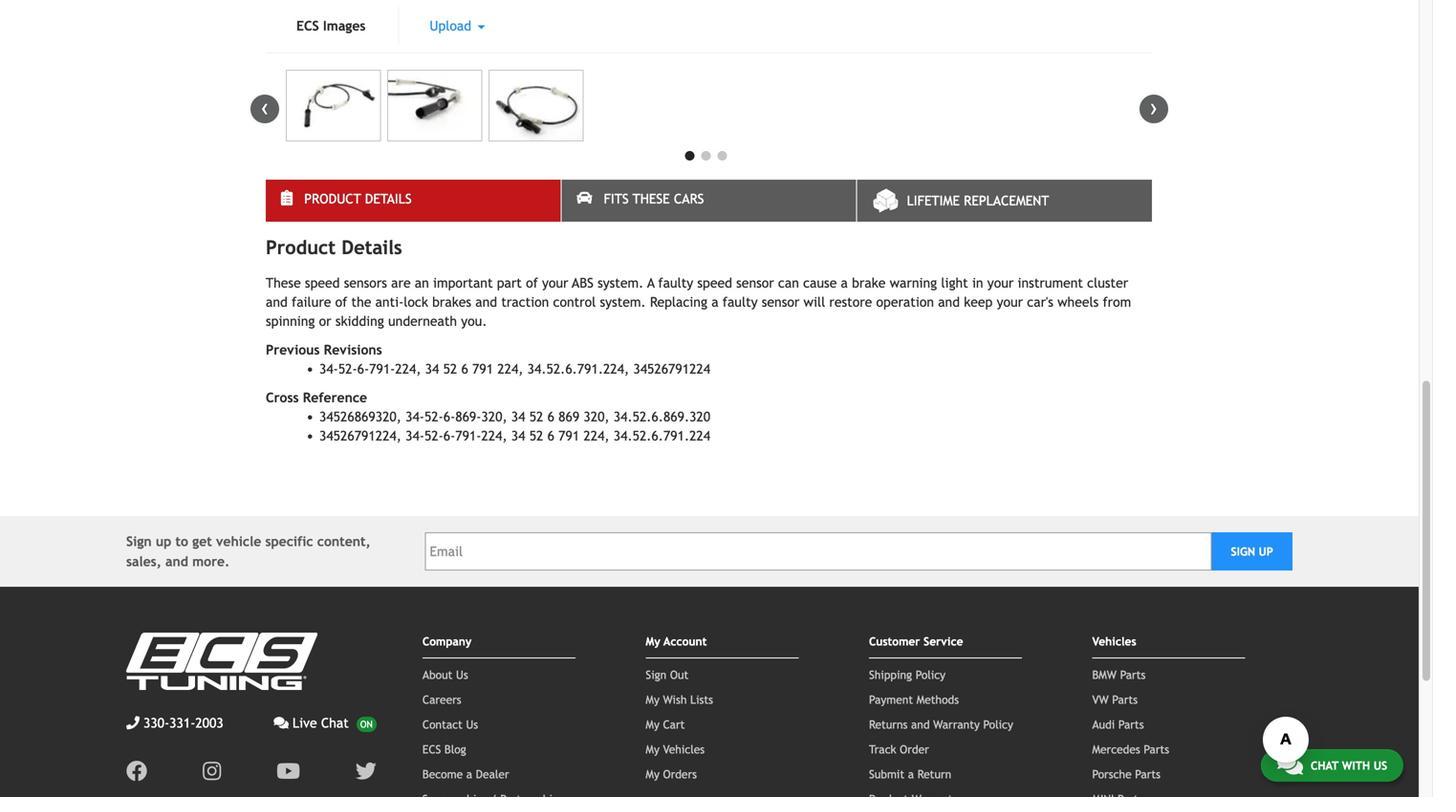 Task type: describe. For each thing, give the bounding box(es) containing it.
vw parts
[[1093, 693, 1138, 707]]

previous
[[266, 342, 320, 358]]

6 inside 'previous revisions 34-52-6-791-224, 34 52 6 791 224, 34.52.6.791.224, 34526791224'
[[461, 361, 469, 377]]

replacing
[[650, 295, 708, 310]]

0 vertical spatial system.
[[598, 275, 644, 291]]

cart
[[663, 718, 685, 732]]

wish
[[663, 693, 687, 707]]

these speed sensors are an important part of your abs system. a faulty speed sensor can cause a brake warning light in your instrument cluster and failure of the anti-lock brakes and traction control system. replacing a faulty sensor will restore operation and keep your car's wheels from spinning or skidding underneath you.
[[266, 275, 1132, 329]]

revisions
[[324, 342, 382, 358]]

0 vertical spatial product details
[[304, 191, 412, 207]]

sign for sign up
[[1231, 545, 1256, 559]]

1 vertical spatial faulty
[[723, 295, 758, 310]]

cross reference 34526869320, 34-52-6-869-320, 34 52 6 869 320, 34.52.6.869.320 34526791224, 34-52-6-791-224, 34 52 6 791 224, 34.52.6.791.224
[[266, 390, 711, 444]]

us for contact us
[[466, 718, 478, 732]]

restore
[[830, 295, 873, 310]]

returns and warranty policy link
[[869, 718, 1014, 732]]

a right replacing
[[712, 295, 719, 310]]

you.
[[461, 314, 487, 329]]

my for my orders
[[646, 768, 660, 781]]

my wish lists link
[[646, 693, 713, 707]]

0 horizontal spatial faulty
[[658, 275, 694, 291]]

2 320, from the left
[[584, 409, 610, 425]]

wheels
[[1058, 295, 1099, 310]]

product inside product details link
[[304, 191, 361, 207]]

52- inside 'previous revisions 34-52-6-791-224, 34 52 6 791 224, 34.52.6.791.224, 34526791224'
[[338, 361, 357, 377]]

34- inside 'previous revisions 34-52-6-791-224, 34 52 6 791 224, 34.52.6.791.224, 34526791224'
[[319, 361, 338, 377]]

2 es#2859528 - 34526869320 - oem front abs wheel speed sensor - priced each - replace your abs/dsc wheel speed sensor to restore traction control and abs braking. - genuine bmw - bmw image from the left
[[387, 70, 482, 142]]

791- inside cross reference 34526869320, 34-52-6-869-320, 34 52 6 869 320, 34.52.6.869.320 34526791224, 34-52-6-791-224, 34 52 6 791 224, 34.52.6.791.224
[[456, 428, 482, 444]]

become a dealer
[[423, 768, 509, 781]]

34.52.6.791.224,
[[528, 361, 629, 377]]

224, down underneath
[[395, 361, 421, 377]]

phone image
[[126, 717, 140, 730]]

in
[[973, 275, 984, 291]]

bmw parts link
[[1093, 669, 1146, 682]]

330-
[[143, 716, 169, 731]]

images
[[323, 18, 366, 33]]

careers link
[[423, 693, 462, 707]]

important
[[433, 275, 493, 291]]

instrument
[[1018, 275, 1084, 291]]

ecs for ecs blog
[[423, 743, 441, 757]]

specific
[[265, 534, 313, 549]]

a up restore at the top right of page
[[841, 275, 848, 291]]

bmw parts
[[1093, 669, 1146, 682]]

1 vertical spatial 52
[[530, 409, 544, 425]]

fits
[[604, 191, 629, 207]]

330-331-2003 link
[[126, 713, 224, 734]]

mercedes parts
[[1093, 743, 1170, 757]]

791- inside 'previous revisions 34-52-6-791-224, 34 52 6 791 224, 34.52.6.791.224, 34526791224'
[[369, 361, 395, 377]]

› link
[[1140, 95, 1169, 123]]

34526791224,
[[319, 428, 402, 444]]

youtube logo image
[[277, 761, 300, 782]]

upload button
[[399, 7, 516, 45]]

mercedes
[[1093, 743, 1141, 757]]

replacement
[[964, 193, 1050, 208]]

cross
[[266, 390, 299, 405]]

abs
[[572, 275, 594, 291]]

my account
[[646, 635, 707, 648]]

3 es#2859528 - 34526869320 - oem front abs wheel speed sensor - priced each - replace your abs/dsc wheel speed sensor to restore traction control and abs braking. - genuine bmw - bmw image from the left
[[489, 70, 584, 142]]

shipping policy
[[869, 669, 946, 682]]

product details link
[[266, 180, 561, 222]]

or
[[319, 314, 332, 329]]

bmw
[[1093, 669, 1117, 682]]

my orders link
[[646, 768, 697, 781]]

customer service
[[869, 635, 964, 648]]

331-
[[169, 716, 195, 731]]

ecs blog
[[423, 743, 466, 757]]

parts for bmw parts
[[1121, 669, 1146, 682]]

comments image for live
[[274, 717, 289, 730]]

brake
[[852, 275, 886, 291]]

methods
[[917, 693, 959, 707]]

6- inside 'previous revisions 34-52-6-791-224, 34 52 6 791 224, 34.52.6.791.224, 34526791224'
[[357, 361, 369, 377]]

and inside sign up to get vehicle specific content, sales, and more.
[[166, 554, 188, 570]]

224, up cross reference 34526869320, 34-52-6-869-320, 34 52 6 869 320, 34.52.6.869.320 34526791224, 34-52-6-791-224, 34 52 6 791 224, 34.52.6.791.224
[[498, 361, 524, 377]]

sign out
[[646, 669, 689, 682]]

track
[[869, 743, 897, 757]]

careers
[[423, 693, 462, 707]]

audi parts
[[1093, 718, 1144, 732]]

can
[[778, 275, 799, 291]]

34 inside 'previous revisions 34-52-6-791-224, 34 52 6 791 224, 34.52.6.791.224, 34526791224'
[[425, 361, 439, 377]]

sales,
[[126, 554, 161, 570]]

1 es#2859528 - 34526869320 - oem front abs wheel speed sensor - priced each - replace your abs/dsc wheel speed sensor to restore traction control and abs braking. - genuine bmw - bmw image from the left
[[286, 70, 381, 142]]

chat inside "link"
[[1311, 759, 1339, 773]]

a left return at the right of page
[[908, 768, 914, 781]]

details inside product details link
[[365, 191, 412, 207]]

fits these cars
[[604, 191, 704, 207]]

1 vertical spatial policy
[[984, 718, 1014, 732]]

chat with us
[[1311, 759, 1388, 773]]

track order link
[[869, 743, 930, 757]]

1 vertical spatial product details
[[266, 236, 402, 259]]

become a dealer link
[[423, 768, 509, 781]]

with
[[1343, 759, 1371, 773]]

1 speed from the left
[[305, 275, 340, 291]]

52 inside 'previous revisions 34-52-6-791-224, 34 52 6 791 224, 34.52.6.791.224, 34526791224'
[[443, 361, 457, 377]]

car's
[[1028, 295, 1054, 310]]

live chat
[[293, 716, 349, 731]]

and up you.
[[476, 295, 497, 310]]

these inside these speed sensors are an important part of your abs system. a faulty speed sensor can cause a brake warning light in your instrument cluster and failure of the anti-lock brakes and traction control system. replacing a faulty sensor will restore operation and keep your car's wheels from spinning or skidding underneath you.
[[266, 275, 301, 291]]

1 vertical spatial 6
[[548, 409, 555, 425]]

part
[[497, 275, 522, 291]]

more.
[[192, 554, 230, 570]]

light
[[942, 275, 969, 291]]

shipping
[[869, 669, 913, 682]]

audi parts link
[[1093, 718, 1144, 732]]

2 vertical spatial 6
[[548, 428, 555, 444]]

payment methods
[[869, 693, 959, 707]]

34526791224
[[634, 361, 711, 377]]

1 vertical spatial details
[[342, 236, 402, 259]]

cars
[[674, 191, 704, 207]]

mercedes parts link
[[1093, 743, 1170, 757]]

spinning
[[266, 314, 315, 329]]

a left dealer
[[467, 768, 473, 781]]

my orders
[[646, 768, 697, 781]]

your right in
[[988, 275, 1014, 291]]

your left the car's
[[997, 295, 1023, 310]]

and up spinning
[[266, 295, 288, 310]]

my cart link
[[646, 718, 685, 732]]

about us
[[423, 669, 468, 682]]

869-
[[456, 409, 482, 425]]



Task type: locate. For each thing, give the bounding box(es) containing it.
keep
[[964, 295, 993, 310]]

blog
[[445, 743, 466, 757]]

my left account
[[646, 635, 661, 648]]

52- down revisions
[[338, 361, 357, 377]]

submit a return link
[[869, 768, 952, 781]]

comments image for chat
[[1278, 754, 1304, 777]]

chat with us link
[[1261, 750, 1404, 782]]

2 vertical spatial 34-
[[406, 428, 425, 444]]

lifetime
[[907, 193, 960, 208]]

contact us
[[423, 718, 478, 732]]

product up 'failure'
[[266, 236, 336, 259]]

details up sensors
[[342, 236, 402, 259]]

faulty up replacing
[[658, 275, 694, 291]]

0 horizontal spatial vehicles
[[663, 743, 705, 757]]

about us link
[[423, 669, 468, 682]]

lifetime replacement
[[907, 193, 1050, 208]]

791- down 869-
[[456, 428, 482, 444]]

34- left 869-
[[406, 409, 425, 425]]

0 horizontal spatial ecs
[[297, 18, 319, 33]]

2 vertical spatial us
[[1374, 759, 1388, 773]]

0 horizontal spatial sign
[[126, 534, 152, 549]]

2 vertical spatial 52-
[[425, 428, 444, 444]]

submit a return
[[869, 768, 952, 781]]

1 vertical spatial 52-
[[425, 409, 444, 425]]

a
[[841, 275, 848, 291], [712, 295, 719, 310], [467, 768, 473, 781], [908, 768, 914, 781]]

1 vertical spatial chat
[[1311, 759, 1339, 773]]

these inside the fits these cars link
[[633, 191, 670, 207]]

my for my vehicles
[[646, 743, 660, 757]]

1 horizontal spatial up
[[1259, 545, 1274, 559]]

fits these cars link
[[562, 180, 857, 222]]

1 horizontal spatial 791-
[[456, 428, 482, 444]]

791-
[[369, 361, 395, 377], [456, 428, 482, 444]]

parts for mercedes parts
[[1144, 743, 1170, 757]]

1 vertical spatial 791
[[559, 428, 580, 444]]

0 horizontal spatial chat
[[321, 716, 349, 731]]

sensor
[[737, 275, 774, 291]]

warranty
[[934, 718, 980, 732]]

my for my cart
[[646, 718, 660, 732]]

0 vertical spatial 791-
[[369, 361, 395, 377]]

twitter logo image
[[356, 761, 377, 782]]

service
[[924, 635, 964, 648]]

6 up 869-
[[461, 361, 469, 377]]

224, left 34.52.6.791.224
[[584, 428, 610, 444]]

lock
[[404, 295, 428, 310]]

0 horizontal spatial es#2859528 - 34526869320 - oem front abs wheel speed sensor - priced each - replace your abs/dsc wheel speed sensor to restore traction control and abs braking. - genuine bmw - bmw image
[[286, 70, 381, 142]]

these
[[633, 191, 670, 207], [266, 275, 301, 291]]

us inside "link"
[[1374, 759, 1388, 773]]

0 vertical spatial us
[[456, 669, 468, 682]]

up for sign up to get vehicle specific content, sales, and more.
[[156, 534, 171, 549]]

791 down 869
[[559, 428, 580, 444]]

up for sign up
[[1259, 545, 1274, 559]]

0 horizontal spatial policy
[[916, 669, 946, 682]]

0 horizontal spatial up
[[156, 534, 171, 549]]

6- down revisions
[[357, 361, 369, 377]]

320, down 'previous revisions 34-52-6-791-224, 34 52 6 791 224, 34.52.6.791.224, 34526791224'
[[482, 409, 507, 425]]

1 horizontal spatial sign
[[646, 669, 667, 682]]

about
[[423, 669, 453, 682]]

speed
[[305, 275, 340, 291], [698, 275, 733, 291]]

instagram logo image
[[203, 761, 221, 782]]

2 horizontal spatial sign
[[1231, 545, 1256, 559]]

sign for sign out
[[646, 669, 667, 682]]

52 left 869
[[530, 409, 544, 425]]

6 left 869
[[548, 409, 555, 425]]

parts for porsche parts
[[1136, 768, 1161, 781]]

previous revisions 34-52-6-791-224, 34 52 6 791 224, 34.52.6.791.224, 34526791224
[[266, 342, 711, 377]]

52- right 34526791224,
[[425, 428, 444, 444]]

34526869320,
[[319, 409, 402, 425]]

0 vertical spatial 34
[[425, 361, 439, 377]]

live
[[293, 716, 317, 731]]

1 vertical spatial 791-
[[456, 428, 482, 444]]

my wish lists
[[646, 693, 713, 707]]

vehicles up bmw parts
[[1093, 635, 1137, 648]]

faulty down sensor
[[723, 295, 758, 310]]

details up the are
[[365, 191, 412, 207]]

869
[[559, 409, 580, 425]]

traction
[[501, 295, 549, 310]]

224, down 869-
[[482, 428, 507, 444]]

1 vertical spatial 34
[[512, 409, 526, 425]]

return
[[918, 768, 952, 781]]

0 horizontal spatial 791
[[473, 361, 494, 377]]

ecs inside "link"
[[297, 18, 319, 33]]

1 horizontal spatial chat
[[1311, 759, 1339, 773]]

a
[[648, 275, 655, 291]]

system. left a on the top of page
[[598, 275, 644, 291]]

up inside sign up to get vehicle specific content, sales, and more.
[[156, 534, 171, 549]]

1 horizontal spatial ecs
[[423, 743, 441, 757]]

5 my from the top
[[646, 768, 660, 781]]

customer
[[869, 635, 921, 648]]

0 horizontal spatial of
[[335, 295, 347, 310]]

my left wish at left bottom
[[646, 693, 660, 707]]

us right with
[[1374, 759, 1388, 773]]

791- down revisions
[[369, 361, 395, 377]]

2 vertical spatial 6-
[[444, 428, 456, 444]]

vehicles up orders
[[663, 743, 705, 757]]

34- right 34526791224,
[[406, 428, 425, 444]]

0 horizontal spatial 320,
[[482, 409, 507, 425]]

1 horizontal spatial these
[[633, 191, 670, 207]]

2 vertical spatial 52
[[530, 428, 544, 444]]

›
[[1151, 95, 1158, 120]]

parts down "mercedes parts"
[[1136, 768, 1161, 781]]

34- up the reference
[[319, 361, 338, 377]]

0 horizontal spatial speed
[[305, 275, 340, 291]]

1 horizontal spatial policy
[[984, 718, 1014, 732]]

sign inside sign up to get vehicle specific content, sales, and more.
[[126, 534, 152, 549]]

lists
[[691, 693, 713, 707]]

sign inside button
[[1231, 545, 1256, 559]]

1 horizontal spatial 791
[[559, 428, 580, 444]]

product
[[304, 191, 361, 207], [266, 236, 336, 259]]

0 vertical spatial 52-
[[338, 361, 357, 377]]

ecs images link
[[266, 7, 396, 45]]

34
[[425, 361, 439, 377], [512, 409, 526, 425], [512, 428, 526, 444]]

my left cart
[[646, 718, 660, 732]]

sensors
[[344, 275, 387, 291]]

0 vertical spatial vehicles
[[1093, 635, 1137, 648]]

34 right 869-
[[512, 409, 526, 425]]

0 vertical spatial ecs
[[297, 18, 319, 33]]

orders
[[663, 768, 697, 781]]

system. right control
[[600, 295, 646, 310]]

porsche
[[1093, 768, 1132, 781]]

ecs tuning image
[[126, 633, 318, 691]]

ecs blog link
[[423, 743, 466, 757]]

0 vertical spatial comments image
[[274, 717, 289, 730]]

0 vertical spatial product
[[304, 191, 361, 207]]

0 vertical spatial 34-
[[319, 361, 338, 377]]

audi
[[1093, 718, 1115, 732]]

and up the order
[[912, 718, 930, 732]]

34 down 'previous revisions 34-52-6-791-224, 34 52 6 791 224, 34.52.6.791.224, 34526791224'
[[512, 428, 526, 444]]

1 vertical spatial vehicles
[[663, 743, 705, 757]]

1 horizontal spatial speed
[[698, 275, 733, 291]]

chat left with
[[1311, 759, 1339, 773]]

1 horizontal spatial faulty
[[723, 295, 758, 310]]

52 up 869-
[[443, 361, 457, 377]]

es#2859528 - 34526869320 - oem front abs wheel speed sensor - priced each - replace your abs/dsc wheel speed sensor to restore traction control and abs braking. - genuine bmw - bmw image
[[286, 70, 381, 142], [387, 70, 482, 142], [489, 70, 584, 142]]

live chat link
[[274, 713, 377, 734]]

brakes
[[432, 295, 472, 310]]

1 horizontal spatial comments image
[[1278, 754, 1304, 777]]

2003
[[195, 716, 224, 731]]

parts for vw parts
[[1113, 693, 1138, 707]]

comments image left live
[[274, 717, 289, 730]]

my cart
[[646, 718, 685, 732]]

vehicle
[[216, 534, 261, 549]]

1 vertical spatial comments image
[[1278, 754, 1304, 777]]

comments image inside live chat link
[[274, 717, 289, 730]]

vw parts link
[[1093, 693, 1138, 707]]

chat right live
[[321, 716, 349, 731]]

0 vertical spatial 6
[[461, 361, 469, 377]]

my vehicles
[[646, 743, 705, 757]]

company
[[423, 635, 472, 648]]

cause
[[804, 275, 837, 291]]

2 speed from the left
[[698, 275, 733, 291]]

these right fits
[[633, 191, 670, 207]]

porsche parts
[[1093, 768, 1161, 781]]

0 vertical spatial 791
[[473, 361, 494, 377]]

1 vertical spatial of
[[335, 295, 347, 310]]

2 my from the top
[[646, 693, 660, 707]]

and down light
[[938, 295, 960, 310]]

my down my cart link
[[646, 743, 660, 757]]

2 horizontal spatial es#2859528 - 34526869320 - oem front abs wheel speed sensor - priced each - replace your abs/dsc wheel speed sensor to restore traction control and abs braking. - genuine bmw - bmw image
[[489, 70, 584, 142]]

0 vertical spatial faulty
[[658, 275, 694, 291]]

my left orders
[[646, 768, 660, 781]]

1 vertical spatial ecs
[[423, 743, 441, 757]]

of left the
[[335, 295, 347, 310]]

us right contact
[[466, 718, 478, 732]]

52- left 869-
[[425, 409, 444, 425]]

6- down 869-
[[444, 428, 456, 444]]

parts right vw
[[1113, 693, 1138, 707]]

2 vertical spatial 34
[[512, 428, 526, 444]]

320,
[[482, 409, 507, 425], [584, 409, 610, 425]]

product up sensors
[[304, 191, 361, 207]]

speed left sensor
[[698, 275, 733, 291]]

320, right 869
[[584, 409, 610, 425]]

Email email field
[[425, 533, 1212, 571]]

1 vertical spatial product
[[266, 236, 336, 259]]

1 vertical spatial 34-
[[406, 409, 425, 425]]

ecs left images
[[297, 18, 319, 33]]

1 320, from the left
[[482, 409, 507, 425]]

1 vertical spatial system.
[[600, 295, 646, 310]]

0 vertical spatial 6-
[[357, 361, 369, 377]]

ecs left "blog"
[[423, 743, 441, 757]]

policy right the "warranty"
[[984, 718, 1014, 732]]

parts up porsche parts in the bottom of the page
[[1144, 743, 1170, 757]]

ecs for ecs images
[[297, 18, 319, 33]]

skidding
[[336, 314, 384, 329]]

330-331-2003
[[143, 716, 224, 731]]

shipping policy link
[[869, 669, 946, 682]]

us right about
[[456, 669, 468, 682]]

these up 'failure'
[[266, 275, 301, 291]]

‹ link
[[251, 95, 279, 123]]

my for my account
[[646, 635, 661, 648]]

from
[[1103, 295, 1132, 310]]

returns and warranty policy
[[869, 718, 1014, 732]]

4 my from the top
[[646, 743, 660, 757]]

facebook logo image
[[126, 761, 147, 782]]

0 horizontal spatial these
[[266, 275, 301, 291]]

speed up 'failure'
[[305, 275, 340, 291]]

0 horizontal spatial comments image
[[274, 717, 289, 730]]

1 horizontal spatial 320,
[[584, 409, 610, 425]]

34 down underneath
[[425, 361, 439, 377]]

vw
[[1093, 693, 1109, 707]]

order
[[900, 743, 930, 757]]

of up traction
[[526, 275, 538, 291]]

3 my from the top
[[646, 718, 660, 732]]

‹
[[261, 95, 269, 120]]

your up control
[[542, 275, 569, 291]]

sign up to get vehicle specific content, sales, and more.
[[126, 534, 371, 570]]

1 vertical spatial 6-
[[444, 409, 456, 425]]

product details
[[304, 191, 412, 207], [266, 236, 402, 259]]

0 vertical spatial these
[[633, 191, 670, 207]]

cluster
[[1088, 275, 1129, 291]]

track order
[[869, 743, 930, 757]]

791 up cross reference 34526869320, 34-52-6-869-320, 34 52 6 869 320, 34.52.6.869.320 34526791224, 34-52-6-791-224, 34 52 6 791 224, 34.52.6.791.224
[[473, 361, 494, 377]]

52-
[[338, 361, 357, 377], [425, 409, 444, 425], [425, 428, 444, 444]]

become
[[423, 768, 463, 781]]

791 inside cross reference 34526869320, 34-52-6-869-320, 34 52 6 869 320, 34.52.6.869.320 34526791224, 34-52-6-791-224, 34 52 6 791 224, 34.52.6.791.224
[[559, 428, 580, 444]]

1 horizontal spatial of
[[526, 275, 538, 291]]

lifetime replacement link
[[858, 180, 1153, 222]]

34-
[[319, 361, 338, 377], [406, 409, 425, 425], [406, 428, 425, 444]]

comments image left chat with us
[[1278, 754, 1304, 777]]

policy up the methods
[[916, 669, 946, 682]]

up inside button
[[1259, 545, 1274, 559]]

my for my wish lists
[[646, 693, 660, 707]]

parts for audi parts
[[1119, 718, 1144, 732]]

underneath
[[388, 314, 457, 329]]

6- down 'previous revisions 34-52-6-791-224, 34 52 6 791 224, 34.52.6.791.224, 34526791224'
[[444, 409, 456, 425]]

0 vertical spatial policy
[[916, 669, 946, 682]]

0 horizontal spatial 791-
[[369, 361, 395, 377]]

comments image
[[274, 717, 289, 730], [1278, 754, 1304, 777]]

reference
[[303, 390, 367, 405]]

1 vertical spatial us
[[466, 718, 478, 732]]

1 horizontal spatial vehicles
[[1093, 635, 1137, 648]]

anti-
[[375, 295, 404, 310]]

6 down 34.52.6.791.224, at the top left
[[548, 428, 555, 444]]

0 vertical spatial 52
[[443, 361, 457, 377]]

failure
[[292, 295, 331, 310]]

791 inside 'previous revisions 34-52-6-791-224, 34 52 6 791 224, 34.52.6.791.224, 34526791224'
[[473, 361, 494, 377]]

parts right bmw
[[1121, 669, 1146, 682]]

account
[[664, 635, 707, 648]]

sign up button
[[1212, 533, 1293, 571]]

sign for sign up to get vehicle specific content, sales, and more.
[[126, 534, 152, 549]]

up
[[156, 534, 171, 549], [1259, 545, 1274, 559]]

1 horizontal spatial es#2859528 - 34526869320 - oem front abs wheel speed sensor - priced each - replace your abs/dsc wheel speed sensor to restore traction control and abs braking. - genuine bmw - bmw image
[[387, 70, 482, 142]]

us for about us
[[456, 669, 468, 682]]

1 vertical spatial these
[[266, 275, 301, 291]]

0 vertical spatial of
[[526, 275, 538, 291]]

52 down 34.52.6.791.224, at the top left
[[530, 428, 544, 444]]

0 vertical spatial details
[[365, 191, 412, 207]]

faulty
[[658, 275, 694, 291], [723, 295, 758, 310]]

operation
[[877, 295, 934, 310]]

parts up "mercedes parts"
[[1119, 718, 1144, 732]]

control
[[553, 295, 596, 310]]

parts
[[1121, 669, 1146, 682], [1113, 693, 1138, 707], [1119, 718, 1144, 732], [1144, 743, 1170, 757], [1136, 768, 1161, 781]]

0 vertical spatial chat
[[321, 716, 349, 731]]

1 my from the top
[[646, 635, 661, 648]]

comments image inside chat with us "link"
[[1278, 754, 1304, 777]]

and down 'to'
[[166, 554, 188, 570]]



Task type: vqa. For each thing, say whether or not it's contained in the screenshot.


